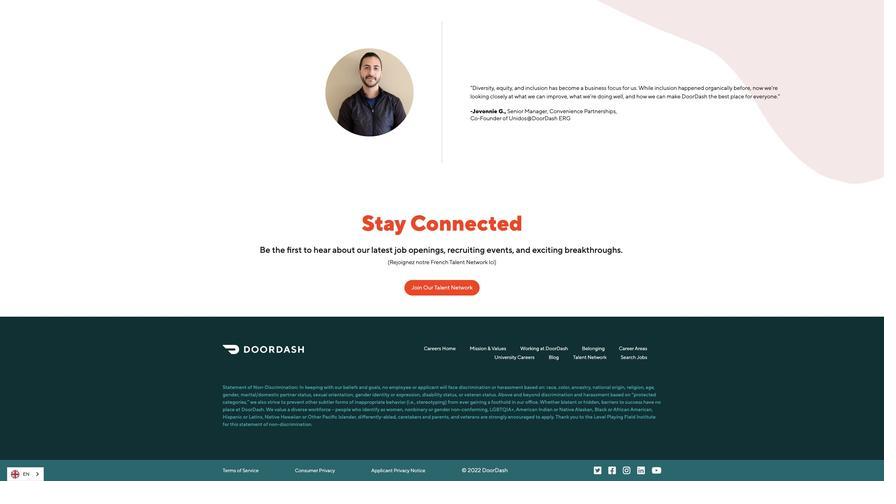 Task type: locate. For each thing, give the bounding box(es) containing it.
non-
[[253, 385, 265, 391]]

mission
[[470, 346, 487, 352]]

inclusion left has
[[526, 85, 548, 92]]

network inside list
[[588, 355, 607, 361]]

what
[[515, 93, 527, 100], [570, 93, 582, 100]]

1 vertical spatial at
[[541, 346, 545, 352]]

place down before,
[[731, 93, 745, 100]]

inclusion
[[526, 85, 548, 92], [655, 85, 678, 92]]

0 vertical spatial gender
[[356, 392, 371, 398]]

1 horizontal spatial our
[[357, 245, 370, 255]]

1 horizontal spatial non-
[[451, 407, 462, 413]]

1 vertical spatial we're
[[583, 93, 597, 100]]

0 vertical spatial the
[[709, 93, 718, 100]]

doordash
[[682, 93, 708, 100], [546, 346, 568, 352], [483, 468, 508, 474]]

and down ancestry,
[[574, 392, 583, 398]]

no up identity
[[383, 385, 388, 391]]

network
[[466, 259, 488, 266], [451, 285, 473, 291], [588, 355, 607, 361]]

before,
[[734, 85, 752, 92]]

network left lci)
[[466, 259, 488, 266]]

1 vertical spatial doordash
[[546, 346, 568, 352]]

–
[[332, 407, 335, 413]]

belonging
[[583, 346, 605, 352]]

1 horizontal spatial the
[[586, 415, 593, 420]]

harassment up above
[[498, 385, 524, 391]]

0 vertical spatial doordash
[[682, 93, 708, 100]]

as
[[381, 407, 386, 413]]

talent down recruiting
[[450, 259, 465, 266]]

1 vertical spatial based
[[611, 392, 624, 398]]

1 vertical spatial talent
[[435, 285, 450, 291]]

network down (rejoignez notre french talent network lci) link
[[451, 285, 473, 291]]

talent down belonging link
[[573, 355, 587, 361]]

equity,
[[497, 85, 514, 92]]

women,
[[387, 407, 404, 413]]

for left us.
[[623, 85, 630, 92]]

apply.
[[542, 415, 555, 420]]

2 inclusion from the left
[[655, 85, 678, 92]]

2 horizontal spatial the
[[709, 93, 718, 100]]

of inside the -jovonnie g., senior manager, convenience partnerships, co-founder of unidos@doordash erg
[[503, 115, 508, 122]]

status, down in
[[298, 392, 312, 398]]

0 horizontal spatial careers
[[424, 346, 441, 352]]

privacy right consumer
[[319, 468, 335, 474]]

can left make
[[657, 93, 666, 100]]

breakthroughs.
[[565, 245, 623, 255]]

native down we
[[265, 415, 280, 420]]

jovonnie
[[473, 108, 498, 115]]

the down organically
[[709, 93, 718, 100]]

1 horizontal spatial harassment
[[584, 392, 610, 398]]

1 horizontal spatial based
[[611, 392, 624, 398]]

strive
[[268, 400, 280, 406]]

2 horizontal spatial for
[[746, 93, 753, 100]]

we
[[266, 407, 274, 413]]

0 vertical spatial discrimination
[[459, 385, 491, 391]]

2 status, from the left
[[444, 392, 458, 398]]

1 vertical spatial no
[[656, 400, 661, 406]]

(rejoignez notre french talent network lci)
[[388, 259, 497, 266]]

0 horizontal spatial privacy
[[319, 468, 335, 474]]

talent right our
[[435, 285, 450, 291]]

our up orientation, on the bottom left
[[335, 385, 342, 391]]

we
[[528, 93, 536, 100], [649, 93, 656, 100], [250, 400, 257, 406]]

0 horizontal spatial inclusion
[[526, 85, 548, 92]]

gender up 'inappropriate'
[[356, 392, 371, 398]]

a up hawaiian
[[288, 407, 290, 413]]

status.
[[483, 392, 497, 398]]

harassment up "hidden,"
[[584, 392, 610, 398]]

doordash inside "diversity, equity, and inclusion has become a business focus for us. while inclusion happened organically before, now we're looking closely at what we can improve, what we're doing well, and how we can make doordash the best place for everyone."
[[682, 93, 708, 100]]

1 horizontal spatial inclusion
[[655, 85, 678, 92]]

our right the 'in'
[[517, 400, 525, 406]]

jobs
[[637, 355, 648, 361]]

1 vertical spatial careers
[[518, 355, 535, 361]]

Language field
[[7, 468, 44, 482]]

what down become
[[570, 93, 582, 100]]

1 vertical spatial network
[[451, 285, 473, 291]]

stay
[[362, 211, 406, 236]]

0 horizontal spatial the
[[272, 245, 285, 255]]

doordash.
[[241, 407, 265, 413]]

closely
[[491, 93, 508, 100]]

2 vertical spatial a
[[288, 407, 290, 413]]

for left this
[[223, 422, 229, 428]]

 link
[[638, 467, 645, 475]]

and right events,
[[516, 245, 531, 255]]

we're down business
[[583, 93, 597, 100]]

1 horizontal spatial what
[[570, 93, 582, 100]]

co-
[[471, 115, 480, 122]]

harassment
[[498, 385, 524, 391], [584, 392, 610, 398]]

discrimination down the race,
[[541, 392, 573, 398]]

applicant
[[418, 385, 439, 391]]

1 vertical spatial gender
[[434, 407, 450, 413]]

0 vertical spatial a
[[581, 85, 584, 92]]

or up alaskan,
[[578, 400, 583, 406]]

status, down face at the bottom
[[444, 392, 458, 398]]

1 horizontal spatial for
[[623, 85, 630, 92]]

2 vertical spatial the
[[586, 415, 593, 420]]

1 vertical spatial a
[[488, 400, 491, 406]]

0 vertical spatial non-
[[451, 407, 462, 413]]

university
[[495, 355, 517, 361]]

-jovonnie g., senior manager, convenience partnerships, co-founder of unidos@doordash erg
[[471, 108, 617, 122]]

age,
[[646, 385, 656, 391]]

0 horizontal spatial we
[[250, 400, 257, 406]]

"diversity, equity, and inclusion has become a business focus for us. while inclusion happened organically before, now we're looking closely at what we can improve, what we're doing well, and how we can make doordash the best place for everyone."
[[471, 85, 781, 100]]

marital/domestic
[[241, 392, 279, 398]]

0 horizontal spatial what
[[515, 93, 527, 100]]

working
[[521, 346, 540, 352]]

will
[[440, 385, 448, 391]]

 link
[[609, 467, 616, 475]]

we're
[[765, 85, 778, 92], [583, 93, 597, 100]]

have
[[644, 400, 655, 406]]

face
[[449, 385, 458, 391]]

at right working
[[541, 346, 545, 352]]

happened
[[679, 85, 705, 92]]

talent inside talent network link
[[573, 355, 587, 361]]

1 vertical spatial discrimination
[[541, 392, 573, 398]]

organically
[[706, 85, 733, 92]]

non- down we
[[269, 422, 280, 428]]

field
[[625, 415, 636, 420]]

hispanic
[[223, 415, 242, 420]]

ever
[[460, 400, 469, 406]]

doordash up blog link
[[546, 346, 568, 352]]

list
[[377, 345, 662, 363]]

focus
[[608, 85, 622, 92]]

doordash right 2022 in the right of the page
[[483, 468, 508, 474]]

0 horizontal spatial our
[[335, 385, 342, 391]]

1 horizontal spatial can
[[657, 93, 666, 100]]

consumer
[[295, 468, 318, 474]]

0 horizontal spatial harassment
[[498, 385, 524, 391]]

and down nonbinary
[[423, 415, 431, 420]]

1 horizontal spatial no
[[656, 400, 661, 406]]

of down g.,
[[503, 115, 508, 122]]

and right parents,
[[451, 415, 460, 420]]

2 horizontal spatial doordash
[[682, 93, 708, 100]]

discrimination up veteran
[[459, 385, 491, 391]]

and right equity,
[[515, 85, 524, 92]]

whether
[[540, 400, 560, 406]]

non- down from
[[451, 407, 462, 413]]

0 horizontal spatial non-
[[269, 422, 280, 428]]

job
[[395, 245, 407, 255]]

no
[[383, 385, 388, 391], [656, 400, 661, 406]]

place up hispanic
[[223, 407, 235, 413]]

terms of service
[[223, 468, 259, 474]]

0 horizontal spatial discrimination
[[459, 385, 491, 391]]

2 vertical spatial network
[[588, 355, 607, 361]]

0 vertical spatial place
[[731, 93, 745, 100]]

differently-
[[358, 415, 384, 420]]

1 horizontal spatial doordash
[[546, 346, 568, 352]]

1 privacy from the left
[[319, 468, 335, 474]]

2 horizontal spatial at
[[541, 346, 545, 352]]

0 vertical spatial based
[[525, 385, 538, 391]]

0 vertical spatial no
[[383, 385, 388, 391]]

careers left home
[[424, 346, 441, 352]]

conforming,
[[462, 407, 489, 413]]

doordash down happened on the top right of the page
[[682, 93, 708, 100]]

well,
[[614, 93, 625, 100]]

of up who
[[349, 400, 354, 406]]

-
[[471, 108, 473, 115]]

0 horizontal spatial no
[[383, 385, 388, 391]]

careers down working
[[518, 355, 535, 361]]

1 vertical spatial native
[[265, 415, 280, 420]]

we're up "everyone."" on the top of page
[[765, 85, 778, 92]]

0 vertical spatial our
[[357, 245, 370, 255]]

this
[[230, 422, 238, 428]]

while
[[639, 85, 654, 92]]

our
[[424, 285, 434, 291]]

the down alaskan,
[[586, 415, 593, 420]]

at down equity,
[[509, 93, 514, 100]]

can up manager,
[[537, 93, 546, 100]]

0 horizontal spatial gender
[[356, 392, 371, 398]]

2 vertical spatial our
[[517, 400, 525, 406]]

origin,
[[612, 385, 626, 391]]

partner
[[280, 392, 297, 398]]

lgbtqia+,
[[490, 407, 515, 413]]

expression,
[[396, 392, 421, 398]]

native down blatant
[[560, 407, 575, 413]]

consumer privacy
[[295, 468, 335, 474]]

0 horizontal spatial can
[[537, 93, 546, 100]]

talent inside join our talent network link
[[435, 285, 450, 291]]

2 vertical spatial for
[[223, 422, 229, 428]]

what up senior
[[515, 93, 527, 100]]

to left apply.
[[536, 415, 541, 420]]


[[623, 467, 631, 475]]

0 vertical spatial at
[[509, 93, 514, 100]]

our left latest
[[357, 245, 370, 255]]

2 vertical spatial at
[[236, 407, 240, 413]]

2 vertical spatial doordash
[[483, 468, 508, 474]]

0 horizontal spatial doordash
[[483, 468, 508, 474]]

english flag image
[[11, 471, 19, 479]]

applicant
[[372, 468, 393, 474]]

1 horizontal spatial place
[[731, 93, 745, 100]]

© 2022 doordash
[[462, 468, 508, 474]]

based up beyond
[[525, 385, 538, 391]]

playing
[[607, 415, 624, 420]]

inclusion up make
[[655, 85, 678, 92]]

based down origin,
[[611, 392, 624, 398]]

1 horizontal spatial at
[[509, 93, 514, 100]]

privacy left notice on the left of page
[[394, 468, 410, 474]]


[[652, 467, 662, 475]]

2 privacy from the left
[[394, 468, 410, 474]]

place inside statement of non-discrimination: in keeping with our beliefs and goals, no employee or applicant will face discrimination or harassment based on: race, color, ancestry, national origin, religion, age, gender, marital/domestic partner status, sexual orientation, gender identity or expression, disability status, or veteran status. above and beyond discrimination and harassment based on "protected categories," we also strive to prevent other subtler forms of inappropriate behavior (i.e., stereotyping) from ever gaining a foothold in our office. whether blatant or hidden, barriers to success have no place at doordash. we value a diverse workforce – people who identify as women, nonbinary or gender non-conforming, lgbtqia+, american indian or native alaskan, black or african american, hispanic or latinx, native hawaiian or other pacific islander, differently-abled, caretakers and parents, and veterans are strongly encouraged to apply. thank you to the level playing field institute for this statement of non-discrimination.
[[223, 407, 235, 413]]

partnerships,
[[585, 108, 617, 115]]

1 horizontal spatial discrimination
[[541, 392, 573, 398]]

or down diverse
[[302, 415, 307, 420]]

en
[[23, 472, 29, 477]]

1 horizontal spatial status,
[[444, 392, 458, 398]]

0 horizontal spatial place
[[223, 407, 235, 413]]

for down before,
[[746, 93, 753, 100]]

gender up parents,
[[434, 407, 450, 413]]

1 horizontal spatial we're
[[765, 85, 778, 92]]

0 horizontal spatial status,
[[298, 392, 312, 398]]

a down status. in the bottom of the page
[[488, 400, 491, 406]]

network down belonging link
[[588, 355, 607, 361]]

0 vertical spatial native
[[560, 407, 575, 413]]

the right be
[[272, 245, 285, 255]]

2 horizontal spatial we
[[649, 93, 656, 100]]

0 horizontal spatial for
[[223, 422, 229, 428]]

"diversity,
[[471, 85, 496, 92]]

and left goals, on the bottom of the page
[[359, 385, 368, 391]]

career areas link
[[619, 345, 648, 353]]

place inside "diversity, equity, and inclusion has become a business focus for us. while inclusion happened organically before, now we're looking closely at what we can improve, what we're doing well, and how we can make doordash the best place for everyone."
[[731, 93, 745, 100]]

home
[[442, 346, 456, 352]]

1 horizontal spatial careers
[[518, 355, 535, 361]]

we up manager,
[[528, 93, 536, 100]]

1 vertical spatial place
[[223, 407, 235, 413]]

and down us.
[[626, 93, 636, 100]]

0 vertical spatial network
[[466, 259, 488, 266]]

we up doordash.
[[250, 400, 257, 406]]

0 horizontal spatial at
[[236, 407, 240, 413]]

gender,
[[223, 392, 240, 398]]


[[638, 467, 645, 475]]

a right become
[[581, 85, 584, 92]]

no right have
[[656, 400, 661, 406]]

behavior
[[386, 400, 406, 406]]

0 horizontal spatial based
[[525, 385, 538, 391]]

2 vertical spatial talent
[[573, 355, 587, 361]]

2 horizontal spatial a
[[581, 85, 584, 92]]

1 vertical spatial our
[[335, 385, 342, 391]]

erg
[[559, 115, 571, 122]]

at down categories," at the bottom left of page
[[236, 407, 240, 413]]

we right how
[[649, 93, 656, 100]]

0 horizontal spatial a
[[288, 407, 290, 413]]

or up statement
[[243, 415, 248, 420]]

1 horizontal spatial privacy
[[394, 468, 410, 474]]

of down latinx,
[[264, 422, 268, 428]]

list containing careers home
[[377, 345, 662, 363]]

of right "terms"
[[237, 468, 242, 474]]



Task type: describe. For each thing, give the bounding box(es) containing it.
or up behavior
[[391, 392, 395, 398]]

ancestry,
[[572, 385, 592, 391]]

or up "ever"
[[459, 392, 464, 398]]

the inside statement of non-discrimination: in keeping with our beliefs and goals, no employee or applicant will face discrimination or harassment based on: race, color, ancestry, national origin, religion, age, gender, marital/domestic partner status, sexual orientation, gender identity or expression, disability status, or veteran status. above and beyond discrimination and harassment based on "protected categories," we also strive to prevent other subtler forms of inappropriate behavior (i.e., stereotyping) from ever gaining a foothold in our office. whether blatant or hidden, barriers to success have no place at doordash. we value a diverse workforce – people who identify as women, nonbinary or gender non-conforming, lgbtqia+, american indian or native alaskan, black or african american, hispanic or latinx, native hawaiian or other pacific islander, differently-abled, caretakers and parents, and veterans are strongly encouraged to apply. thank you to the level playing field institute for this statement of non-discrimination.
[[586, 415, 593, 420]]

at inside statement of non-discrimination: in keeping with our beliefs and goals, no employee or applicant will face discrimination or harassment based on: race, color, ancestry, national origin, religion, age, gender, marital/domestic partner status, sexual orientation, gender identity or expression, disability status, or veteran status. above and beyond discrimination and harassment based on "protected categories," we also strive to prevent other subtler forms of inappropriate behavior (i.e., stereotyping) from ever gaining a foothold in our office. whether blatant or hidden, barriers to success have no place at doordash. we value a diverse workforce – people who identify as women, nonbinary or gender non-conforming, lgbtqia+, american indian or native alaskan, black or african american, hispanic or latinx, native hawaiian or other pacific islander, differently-abled, caretakers and parents, and veterans are strongly encouraged to apply. thank you to the level playing field institute for this statement of non-discrimination.
[[236, 407, 240, 413]]

1 horizontal spatial gender
[[434, 407, 450, 413]]

1 vertical spatial the
[[272, 245, 285, 255]]

religion,
[[627, 385, 645, 391]]

0 horizontal spatial native
[[265, 415, 280, 420]]

service
[[243, 468, 259, 474]]

exciting
[[532, 245, 563, 255]]

categories,"
[[223, 400, 249, 406]]

privacy for applicant
[[394, 468, 410, 474]]

for inside statement of non-discrimination: in keeping with our beliefs and goals, no employee or applicant will face discrimination or harassment based on: race, color, ancestry, national origin, religion, age, gender, marital/domestic partner status, sexual orientation, gender identity or expression, disability status, or veteran status. above and beyond discrimination and harassment based on "protected categories," we also strive to prevent other subtler forms of inappropriate behavior (i.e., stereotyping) from ever gaining a foothold in our office. whether blatant or hidden, barriers to success have no place at doordash. we value a diverse workforce – people who identify as women, nonbinary or gender non-conforming, lgbtqia+, american indian or native alaskan, black or african american, hispanic or latinx, native hawaiian or other pacific islander, differently-abled, caretakers and parents, and veterans are strongly encouraged to apply. thank you to the level playing field institute for this statement of non-discrimination.
[[223, 422, 229, 428]]

people
[[336, 407, 351, 413]]

2 horizontal spatial our
[[517, 400, 525, 406]]

inappropriate
[[355, 400, 385, 406]]

founder
[[480, 115, 502, 122]]

abled,
[[384, 415, 397, 420]]

to right you
[[580, 415, 585, 420]]

search jobs
[[621, 355, 648, 361]]

to right first
[[304, 245, 312, 255]]

prevent
[[287, 400, 305, 406]]

doordash for © 2022 doordash
[[483, 468, 508, 474]]

&
[[488, 346, 491, 352]]

we inside statement of non-discrimination: in keeping with our beliefs and goals, no employee or applicant will face discrimination or harassment based on: race, color, ancestry, national origin, religion, age, gender, marital/domestic partner status, sexual orientation, gender identity or expression, disability status, or veteran status. above and beyond discrimination and harassment based on "protected categories," we also strive to prevent other subtler forms of inappropriate behavior (i.e., stereotyping) from ever gaining a foothold in our office. whether blatant or hidden, barriers to success have no place at doordash. we value a diverse workforce – people who identify as women, nonbinary or gender non-conforming, lgbtqia+, american indian or native alaskan, black or african american, hispanic or latinx, native hawaiian or other pacific islander, differently-abled, caretakers and parents, and veterans are strongly encouraged to apply. thank you to the level playing field institute for this statement of non-discrimination.
[[250, 400, 257, 406]]

be the first to hear about our latest job openings, recruiting events, and exciting breakthroughs.
[[260, 245, 625, 255]]

university careers link
[[495, 354, 535, 361]]

subtler
[[319, 400, 334, 406]]

to up value
[[281, 400, 286, 406]]

working at doordash
[[521, 346, 568, 352]]

or up status. in the bottom of the page
[[492, 385, 497, 391]]

us.
[[631, 85, 638, 92]]

0 vertical spatial talent
[[450, 259, 465, 266]]

or down barriers at the bottom of page
[[608, 407, 613, 413]]

stereotyping)
[[417, 400, 447, 406]]

2 what from the left
[[570, 93, 582, 100]]

become
[[559, 85, 580, 92]]

notre
[[416, 259, 430, 266]]

are
[[481, 415, 488, 420]]

search jobs link
[[621, 354, 648, 361]]

unidos@doordash
[[509, 115, 558, 122]]

1 vertical spatial harassment
[[584, 392, 610, 398]]

barriers
[[602, 400, 619, 406]]

statement
[[239, 422, 263, 428]]

blog
[[549, 355, 559, 361]]

1 vertical spatial non-
[[269, 422, 280, 428]]

latinx,
[[249, 415, 264, 420]]

institute
[[637, 415, 656, 420]]

applicant privacy notice link
[[372, 468, 426, 475]]

forms
[[335, 400, 348, 406]]

and up the 'in'
[[514, 392, 522, 398]]

© 2022 doordash list
[[223, 468, 508, 475]]

search
[[621, 355, 636, 361]]

to up african
[[620, 400, 625, 406]]

values
[[492, 346, 507, 352]]

on
[[625, 392, 631, 398]]

veteran
[[465, 392, 482, 398]]

en link
[[7, 468, 44, 481]]

careers inside career areas university careers
[[518, 355, 535, 361]]

convenience
[[550, 108, 583, 115]]

careers home
[[424, 346, 456, 352]]

be
[[260, 245, 270, 255]]

0 vertical spatial for
[[623, 85, 630, 92]]

career areas university careers
[[495, 346, 648, 361]]

at inside "diversity, equity, and inclusion has become a business focus for us. while inclusion happened organically before, now we're looking closely at what we can improve, what we're doing well, and how we can make doordash the best place for everyone."
[[509, 93, 514, 100]]

other
[[306, 400, 318, 406]]

goals,
[[369, 385, 382, 391]]

orientation,
[[329, 392, 354, 398]]

you
[[570, 415, 579, 420]]

veterans
[[461, 415, 480, 420]]

parents,
[[432, 415, 450, 420]]

privacy for consumer
[[319, 468, 335, 474]]

office.
[[526, 400, 539, 406]]

a inside "diversity, equity, and inclusion has become a business focus for us. while inclusion happened organically before, now we're looking closely at what we can improve, what we're doing well, and how we can make doordash the best place for everyone."
[[581, 85, 584, 92]]

2 can from the left
[[657, 93, 666, 100]]

0 vertical spatial careers
[[424, 346, 441, 352]]

at inside list
[[541, 346, 545, 352]]

1 inclusion from the left
[[526, 85, 548, 92]]

0 vertical spatial harassment
[[498, 385, 524, 391]]

improve,
[[547, 93, 569, 100]]

of left non-
[[248, 385, 252, 391]]

(rejoignez notre french talent network lci) link
[[388, 259, 497, 266]]

with
[[324, 385, 334, 391]]

the inside "diversity, equity, and inclusion has become a business focus for us. while inclusion happened organically before, now we're looking closely at what we can improve, what we're doing well, and how we can make doordash the best place for everyone."
[[709, 93, 718, 100]]

who
[[352, 407, 362, 413]]

national
[[593, 385, 611, 391]]

from
[[448, 400, 459, 406]]

g.,
[[499, 108, 506, 115]]

terms
[[223, 468, 236, 474]]

working at doordash link
[[521, 345, 568, 353]]

1 status, from the left
[[298, 392, 312, 398]]

hawaiian
[[281, 415, 301, 420]]

beliefs
[[343, 385, 358, 391]]


[[594, 467, 602, 475]]

sexual
[[313, 392, 328, 398]]

or down stereotyping)
[[429, 407, 433, 413]]

join our talent network
[[412, 285, 473, 291]]

1 vertical spatial for
[[746, 93, 753, 100]]

african
[[614, 407, 630, 413]]

applicant privacy notice
[[372, 468, 426, 474]]

thank
[[556, 415, 570, 420]]

black
[[595, 407, 607, 413]]

1 horizontal spatial we
[[528, 93, 536, 100]]

1 horizontal spatial native
[[560, 407, 575, 413]]

doordash for working at doordash
[[546, 346, 568, 352]]

foothold
[[492, 400, 511, 406]]

talent network
[[573, 355, 607, 361]]

1 what from the left
[[515, 93, 527, 100]]

french
[[431, 259, 449, 266]]

or down whether
[[554, 407, 559, 413]]

 link
[[623, 467, 631, 475]]

how
[[637, 93, 647, 100]]

 link
[[594, 467, 602, 475]]

disability
[[422, 392, 442, 398]]

or up expression,
[[413, 385, 417, 391]]

0 horizontal spatial we're
[[583, 93, 597, 100]]

1 horizontal spatial a
[[488, 400, 491, 406]]

1 can from the left
[[537, 93, 546, 100]]

openings,
[[409, 245, 446, 255]]

events,
[[487, 245, 514, 255]]

senior
[[508, 108, 524, 115]]

0 vertical spatial we're
[[765, 85, 778, 92]]

(rejoignez
[[388, 259, 415, 266]]

diverse
[[291, 407, 308, 413]]

of inside © 2022 doordash list
[[237, 468, 242, 474]]

now
[[753, 85, 764, 92]]



Task type: vqa. For each thing, say whether or not it's contained in the screenshot.
Working at DoorDash's DoorDash
yes



